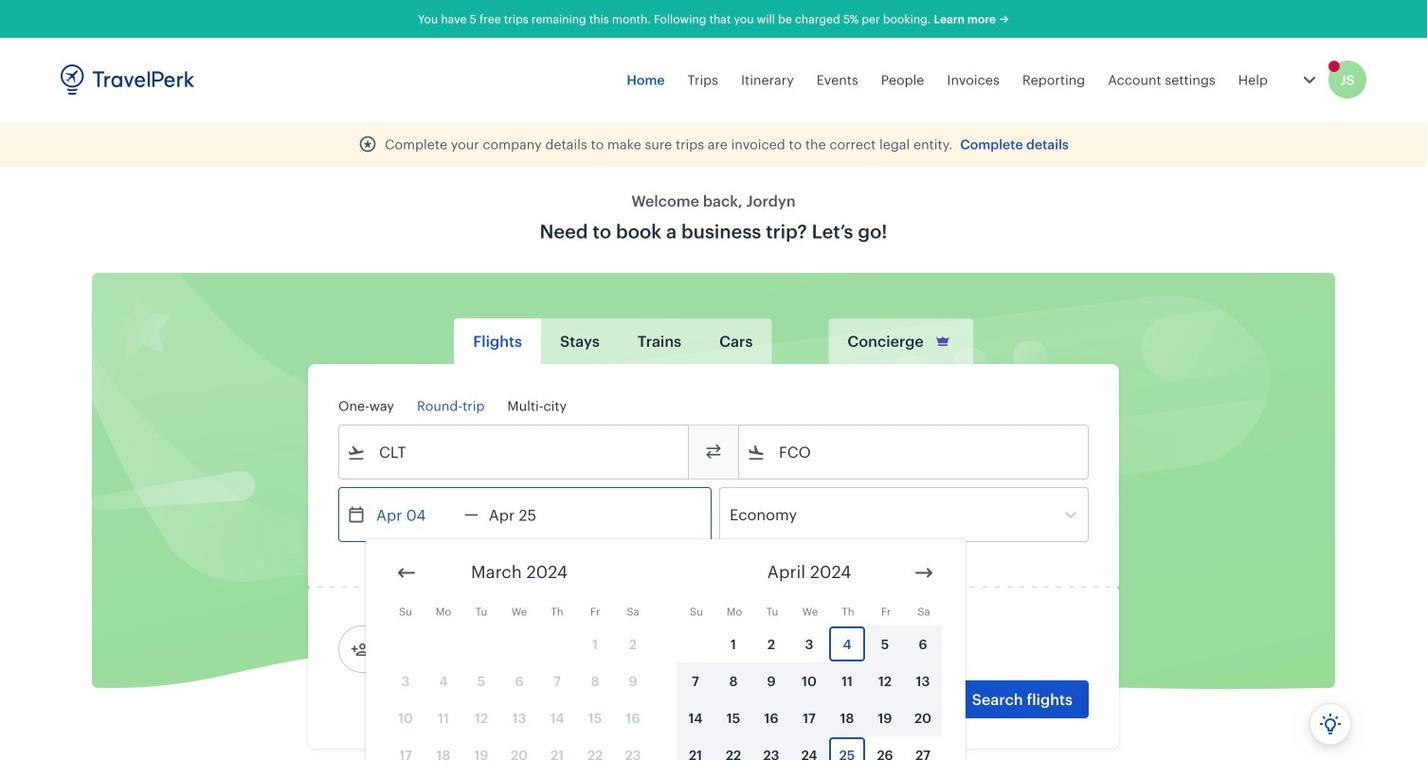 Task type: locate. For each thing, give the bounding box(es) containing it.
Return text field
[[479, 488, 577, 541]]

From search field
[[366, 437, 664, 467]]

move forward to switch to the next month. image
[[913, 562, 936, 584]]



Task type: describe. For each thing, give the bounding box(es) containing it.
To search field
[[766, 437, 1064, 467]]

calendar application
[[366, 539, 1428, 760]]

Add first traveler search field
[[370, 634, 567, 665]]

move backward to switch to the previous month. image
[[395, 562, 418, 584]]

Depart text field
[[366, 488, 465, 541]]



